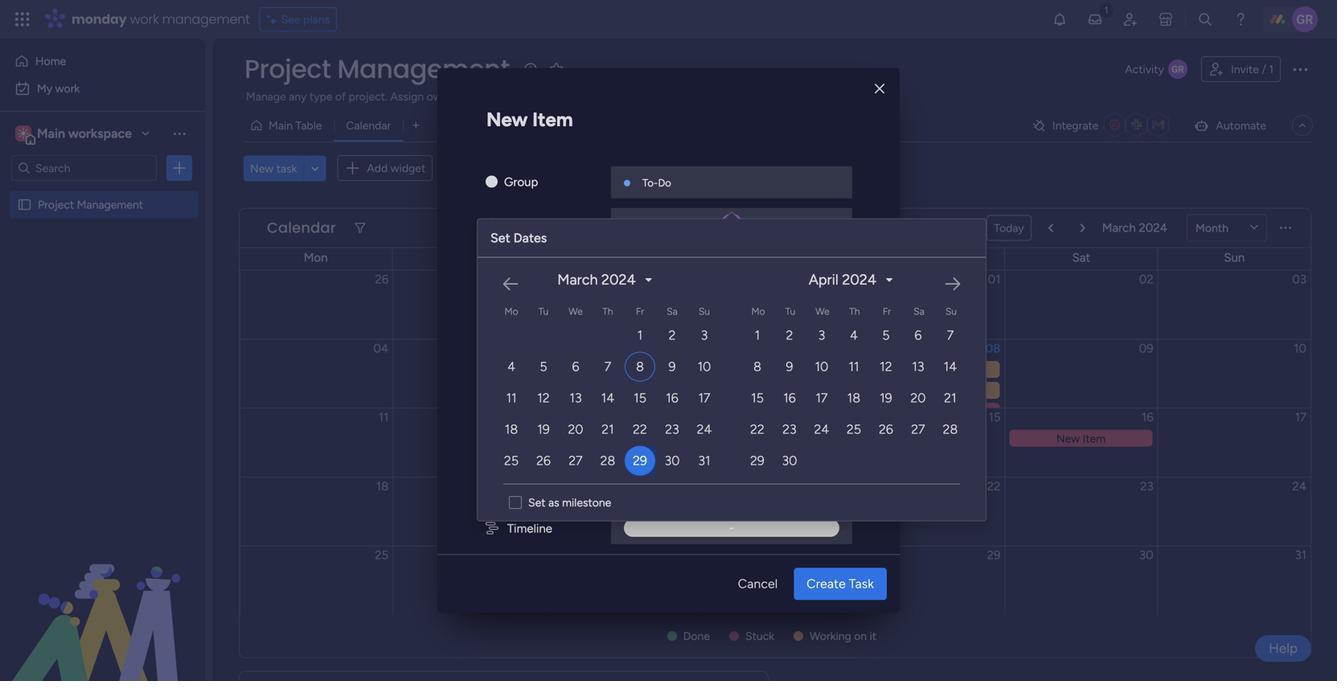 Task type: vqa. For each thing, say whether or not it's contained in the screenshot.
first the Files field from the top of the page
no



Task type: locate. For each thing, give the bounding box(es) containing it.
0 horizontal spatial 21 button
[[593, 415, 623, 444]]

and
[[535, 90, 554, 103]]

1 horizontal spatial project management
[[245, 51, 510, 87]]

10 button right ⚠️️
[[807, 352, 837, 382]]

mo left date
[[505, 306, 518, 317]]

16 right items
[[784, 391, 796, 406]]

1 horizontal spatial project
[[245, 51, 331, 87]]

2 10 button from the left
[[807, 352, 837, 382]]

0 horizontal spatial 23 button
[[657, 415, 688, 444]]

11 for bottommost 11 "button"
[[506, 391, 517, 406]]

15 button left action
[[625, 383, 656, 413]]

4 up notes
[[508, 359, 516, 374]]

1 horizontal spatial 1 button
[[742, 321, 773, 350]]

2 15 from the left
[[751, 391, 764, 406]]

1 horizontal spatial 15 button
[[742, 383, 773, 413]]

new item
[[487, 108, 573, 131]]

10 button up action
[[689, 352, 720, 382]]

0 horizontal spatial 12
[[538, 391, 550, 406]]

management
[[162, 10, 250, 28]]

2 2 button from the left
[[775, 321, 805, 350]]

17 right items
[[816, 391, 828, 406]]

2 button for march 2024
[[657, 321, 688, 350]]

2 horizontal spatial 1
[[1269, 62, 1274, 76]]

2 9 button from the left
[[775, 352, 805, 382]]

0 horizontal spatial 14
[[602, 391, 615, 406]]

15 left action
[[634, 391, 647, 406]]

1 horizontal spatial 21 button
[[935, 383, 966, 413]]

2 17 button from the left
[[807, 383, 837, 413]]

1 3 button from the left
[[689, 321, 720, 350]]

2 22 from the left
[[751, 422, 765, 437]]

1 button down wed
[[625, 321, 656, 350]]

2 button
[[657, 321, 688, 350], [775, 321, 805, 350]]

1 horizontal spatial 12 button
[[871, 352, 902, 382]]

0 horizontal spatial 6
[[572, 359, 580, 374]]

2024 left month
[[1139, 221, 1168, 235]]

1 horizontal spatial su
[[946, 306, 957, 317]]

16 left action
[[666, 391, 679, 406]]

3 button left ⚠️️
[[689, 321, 720, 350]]

calendar inside field
[[267, 218, 336, 238]]

10 right ⚠️️
[[815, 359, 829, 374]]

1 9 button from the left
[[657, 352, 688, 382]]

set as milestone
[[528, 496, 612, 510]]

new
[[487, 108, 528, 131], [250, 161, 274, 175]]

new for new task
[[250, 161, 274, 175]]

home option
[[10, 48, 195, 74]]

6 button down fri
[[903, 321, 934, 350]]

0 horizontal spatial 20
[[568, 422, 584, 437]]

10 button
[[689, 352, 720, 382], [807, 352, 837, 382]]

0 horizontal spatial 3 button
[[689, 321, 720, 350]]

1 vertical spatial 20
[[568, 422, 584, 437]]

6 right priority
[[572, 359, 580, 374]]

29 left 31
[[633, 453, 647, 469]]

9 button left critical
[[657, 352, 688, 382]]

9 left critical
[[669, 359, 676, 374]]

2 tu from the left
[[786, 306, 796, 317]]

4 button down april 2024
[[839, 321, 870, 350]]

18 button
[[839, 383, 870, 413], [496, 415, 527, 444]]

3 button
[[689, 321, 720, 350], [807, 321, 837, 350]]

list arrow image
[[1049, 223, 1054, 233], [1081, 223, 1086, 233]]

stuck
[[746, 629, 775, 643]]

project management list box
[[0, 188, 205, 436]]

region
[[478, 251, 1338, 497]]

files
[[505, 478, 529, 493]]

2 fr from the left
[[883, 306, 891, 317]]

1 1 button from the left
[[625, 321, 656, 350]]

2 23 button from the left
[[775, 415, 805, 444]]

notifications image
[[1052, 11, 1068, 27]]

0 vertical spatial new
[[487, 108, 528, 131]]

management up assign
[[337, 51, 510, 87]]

1 for april 2024
[[755, 328, 760, 343]]

1 th from the left
[[603, 306, 613, 317]]

0 vertical spatial calendar
[[346, 119, 391, 132]]

15 button right action
[[742, 383, 773, 413]]

5 for right 5 button
[[883, 328, 890, 343]]

2 3 button from the left
[[807, 321, 837, 350]]

1 su from the left
[[699, 306, 710, 317]]

0 horizontal spatial 15 button
[[625, 383, 656, 413]]

1 23 from the left
[[665, 422, 679, 437]]

0 vertical spatial 18 button
[[839, 383, 870, 413]]

1 horizontal spatial 13 button
[[903, 352, 934, 382]]

table
[[296, 119, 322, 132]]

1 23 button from the left
[[657, 415, 688, 444]]

16
[[666, 391, 679, 406], [784, 391, 796, 406]]

calendar down project.
[[346, 119, 391, 132]]

budget
[[507, 435, 546, 449]]

17 for second '17' button from left
[[816, 391, 828, 406]]

0 horizontal spatial work
[[55, 82, 80, 95]]

4 button up notes
[[496, 352, 527, 382]]

22 for 2nd the "22" button from the right
[[633, 422, 647, 437]]

16 button right items
[[775, 383, 805, 413]]

sun
[[1225, 251, 1245, 265]]

main for main table
[[269, 119, 293, 132]]

create
[[807, 577, 846, 592]]

3 button down april
[[807, 321, 837, 350]]

0 horizontal spatial project
[[38, 198, 74, 212]]

5 for the left 5 button
[[540, 359, 547, 374]]

1 15 from the left
[[634, 391, 647, 406]]

new down timelines
[[487, 108, 528, 131]]

1 horizontal spatial 23
[[783, 422, 797, 437]]

4 down april 2024
[[850, 328, 858, 343]]

2 of from the left
[[612, 90, 623, 103]]

11 button
[[839, 352, 870, 382], [496, 383, 527, 413]]

0 horizontal spatial 10
[[698, 359, 711, 374]]

1 horizontal spatial 2024
[[842, 271, 877, 288]]

1 horizontal spatial 8
[[754, 359, 762, 374]]

we right date
[[569, 306, 583, 317]]

1 10 button from the left
[[689, 352, 720, 382]]

1 10 from the left
[[698, 359, 711, 374]]

4 for the leftmost the 4 button
[[508, 359, 516, 374]]

project management inside list box
[[38, 198, 143, 212]]

1 tu from the left
[[539, 306, 549, 317]]

0 horizontal spatial 20 button
[[561, 415, 591, 444]]

5 button up notes
[[528, 352, 559, 382]]

main workspace button
[[11, 120, 157, 147]]

action items
[[702, 392, 762, 405]]

we
[[569, 306, 583, 317], [816, 306, 830, 317]]

17 button
[[689, 383, 720, 413], [807, 383, 837, 413]]

0 vertical spatial 4 button
[[839, 321, 870, 350]]

1 vertical spatial new
[[250, 161, 274, 175]]

new left task
[[250, 161, 274, 175]]

my work
[[37, 82, 80, 95]]

1 horizontal spatial 6
[[915, 328, 922, 343]]

set dates
[[491, 230, 547, 246]]

help image
[[1233, 11, 1249, 27]]

6 down fri
[[915, 328, 922, 343]]

0 vertical spatial 5 button
[[871, 321, 902, 350]]

1 17 button from the left
[[689, 383, 720, 413]]

2024 for 14
[[842, 271, 877, 288]]

calendar up mon
[[267, 218, 336, 238]]

0 vertical spatial 6
[[915, 328, 922, 343]]

17 button left items
[[689, 383, 720, 413]]

critical ⚠️️
[[707, 348, 756, 362]]

25 for rightmost 25 button
[[847, 422, 861, 437]]

mo up ⚠️️
[[752, 306, 765, 317]]

0 horizontal spatial 8 button
[[625, 352, 656, 382]]

30
[[665, 453, 680, 469], [782, 453, 797, 469]]

work for monday
[[130, 10, 159, 28]]

widget
[[391, 161, 426, 175]]

0 vertical spatial project management
[[245, 51, 510, 87]]

1 horizontal spatial of
[[612, 90, 623, 103]]

main for main workspace
[[37, 126, 65, 141]]

of right track
[[612, 90, 623, 103]]

working on it
[[810, 629, 877, 643]]

th
[[603, 306, 613, 317], [850, 306, 860, 317]]

0 horizontal spatial project management
[[38, 198, 143, 212]]

new inside new task button
[[250, 161, 274, 175]]

1 for march 2024
[[638, 328, 643, 343]]

1 horizontal spatial 18 button
[[839, 383, 870, 413]]

calendar
[[346, 119, 391, 132], [267, 218, 336, 238]]

19 for the right 19 button
[[880, 391, 893, 406]]

6 button right priority
[[561, 352, 591, 382]]

project management down search in workspace field
[[38, 198, 143, 212]]

set
[[491, 230, 511, 246], [528, 496, 546, 510]]

1 horizontal spatial 19
[[880, 391, 893, 406]]

2 23 from the left
[[783, 422, 797, 437]]

0 horizontal spatial 1
[[638, 328, 643, 343]]

set left 'dates'
[[491, 230, 511, 246]]

1 vertical spatial 7 button
[[593, 352, 623, 382]]

29 button right 31
[[742, 446, 773, 476]]

invite members image
[[1123, 11, 1139, 27]]

sat
[[1073, 251, 1091, 265]]

2024 down wed
[[602, 271, 636, 288]]

31
[[699, 453, 711, 469]]

3 for march 2024
[[701, 328, 708, 343]]

10
[[698, 359, 711, 374], [815, 359, 829, 374]]

1 image
[[1100, 1, 1114, 19]]

1 22 button from the left
[[625, 415, 656, 444]]

0 vertical spatial 27
[[912, 422, 926, 437]]

0 horizontal spatial we
[[569, 306, 583, 317]]

project management up project.
[[245, 51, 510, 87]]

Search field
[[460, 157, 508, 180]]

1 vertical spatial 20 button
[[561, 415, 591, 444]]

2 caret down image from the left
[[887, 274, 893, 286]]

2 29 button from the left
[[742, 446, 773, 476]]

1 vertical spatial 25 button
[[496, 446, 527, 476]]

10 up action
[[698, 359, 711, 374]]

1 horizontal spatial 20
[[911, 391, 926, 406]]

1 vertical spatial 4
[[508, 359, 516, 374]]

we down april
[[816, 306, 830, 317]]

1 horizontal spatial 2 button
[[775, 321, 805, 350]]

tu
[[539, 306, 549, 317], [786, 306, 796, 317]]

5
[[883, 328, 890, 343], [540, 359, 547, 374]]

1 horizontal spatial 30
[[782, 453, 797, 469]]

cancel
[[738, 577, 778, 592]]

8 for 2nd the 8 button from right
[[636, 359, 644, 374]]

17 left items
[[699, 391, 711, 406]]

1 horizontal spatial 20 button
[[903, 383, 934, 413]]

1 vertical spatial march 2024
[[558, 271, 636, 288]]

15
[[634, 391, 647, 406], [751, 391, 764, 406]]

th down wed
[[603, 306, 613, 317]]

main inside workspace selection element
[[37, 126, 65, 141]]

2 1 button from the left
[[742, 321, 773, 350]]

2 2 from the left
[[786, 328, 793, 343]]

of right "type"
[[335, 90, 346, 103]]

5 button down april 2024
[[871, 321, 902, 350]]

0 horizontal spatial 13 button
[[561, 383, 591, 413]]

option
[[0, 190, 205, 193]]

0 horizontal spatial 4
[[508, 359, 516, 374]]

24
[[697, 422, 712, 437], [815, 422, 830, 437]]

11
[[849, 359, 860, 374], [506, 391, 517, 406]]

work right my
[[55, 82, 80, 95]]

1 caret down image from the left
[[646, 274, 652, 286]]

8 button
[[625, 352, 656, 382], [742, 352, 773, 382]]

calendar button
[[334, 113, 403, 138]]

project
[[245, 51, 331, 87], [38, 198, 74, 212]]

0 vertical spatial 27 button
[[903, 415, 934, 444]]

march 2024 down wed
[[558, 271, 636, 288]]

0 horizontal spatial 17 button
[[689, 383, 720, 413]]

th down april 2024
[[850, 306, 860, 317]]

0 horizontal spatial caret down image
[[646, 274, 652, 286]]

Project Management field
[[241, 51, 514, 87]]

set for set dates
[[491, 230, 511, 246]]

1 17 from the left
[[699, 391, 711, 406]]

notes
[[508, 391, 541, 406]]

1 button right critical
[[742, 321, 773, 350]]

1 2 from the left
[[669, 328, 676, 343]]

2 mo from the left
[[752, 306, 765, 317]]

march 2024 left month
[[1103, 221, 1168, 235]]

1 button
[[625, 321, 656, 350], [742, 321, 773, 350]]

1 vertical spatial calendar
[[267, 218, 336, 238]]

0 horizontal spatial of
[[335, 90, 346, 103]]

0 horizontal spatial 2
[[669, 328, 676, 343]]

0 vertical spatial 7
[[947, 328, 954, 343]]

3 button for march 2024
[[689, 321, 720, 350]]

1 mo from the left
[[505, 306, 518, 317]]

13
[[912, 359, 925, 374], [570, 391, 582, 406]]

on
[[854, 629, 867, 643]]

15 for 1st 15 button from left
[[634, 391, 647, 406]]

1 horizontal spatial work
[[130, 10, 159, 28]]

project right public board icon
[[38, 198, 74, 212]]

15 button
[[625, 383, 656, 413], [742, 383, 773, 413]]

list arrow image up the sat
[[1081, 223, 1086, 233]]

3 up critical
[[701, 328, 708, 343]]

2 button left critical
[[657, 321, 688, 350]]

plans
[[303, 12, 330, 26]]

2 17 from the left
[[816, 391, 828, 406]]

9 right ⚠️️
[[786, 359, 794, 374]]

1 horizontal spatial calendar
[[346, 119, 391, 132]]

work inside option
[[55, 82, 80, 95]]

0 horizontal spatial 5 button
[[528, 352, 559, 382]]

add to favorites image
[[548, 61, 565, 77]]

0 horizontal spatial 10 button
[[689, 352, 720, 382]]

29 right 31
[[751, 453, 765, 469]]

working
[[810, 629, 852, 643]]

caret down image for march 2024
[[646, 274, 652, 286]]

0 vertical spatial work
[[130, 10, 159, 28]]

v2 multiple person column image
[[486, 218, 498, 232]]

management
[[337, 51, 510, 87], [77, 198, 143, 212]]

su
[[699, 306, 710, 317], [946, 306, 957, 317]]

set left as
[[528, 496, 546, 510]]

24 button
[[689, 415, 720, 444], [807, 415, 837, 444]]

calendar inside button
[[346, 119, 391, 132]]

2 button right ⚠️️
[[775, 321, 805, 350]]

0 vertical spatial 7 button
[[935, 321, 966, 350]]

today button
[[987, 215, 1032, 241]]

3 for april 2024
[[819, 328, 826, 343]]

29 button left 31
[[625, 446, 656, 476]]

list arrow image right "today" button
[[1049, 223, 1054, 233]]

0 horizontal spatial 17
[[699, 391, 711, 406]]

0 horizontal spatial 1 button
[[625, 321, 656, 350]]

0 horizontal spatial 27 button
[[561, 446, 591, 476]]

1 vertical spatial 12
[[538, 391, 550, 406]]

9 button
[[657, 352, 688, 382], [775, 352, 805, 382]]

17 button right items
[[807, 383, 837, 413]]

1 horizontal spatial caret down image
[[887, 274, 893, 286]]

0 horizontal spatial 5
[[540, 359, 547, 374]]

1 horizontal spatial 9 button
[[775, 352, 805, 382]]

search everything image
[[1198, 11, 1214, 27]]

1 inside invite / 1 button
[[1269, 62, 1274, 76]]

22 button
[[625, 415, 656, 444], [742, 415, 773, 444]]

20 for 20 button to the left
[[568, 422, 584, 437]]

select product image
[[14, 11, 31, 27]]

0 vertical spatial 25
[[847, 422, 861, 437]]

10 for second 10 button
[[815, 359, 829, 374]]

workspace selection element
[[15, 124, 134, 145]]

my
[[37, 82, 52, 95]]

1 horizontal spatial we
[[816, 306, 830, 317]]

1 24 from the left
[[697, 422, 712, 437]]

0 vertical spatial 20 button
[[903, 383, 934, 413]]

1 horizontal spatial 29
[[751, 453, 765, 469]]

lottie animation element
[[0, 519, 205, 681]]

1 3 from the left
[[701, 328, 708, 343]]

28 button
[[935, 415, 966, 444], [593, 446, 623, 476]]

0 vertical spatial 20
[[911, 391, 926, 406]]

2 su from the left
[[946, 306, 957, 317]]

2 30 from the left
[[782, 453, 797, 469]]

2 10 from the left
[[815, 359, 829, 374]]

4
[[850, 328, 858, 343], [508, 359, 516, 374]]

2 3 from the left
[[819, 328, 826, 343]]

1 vertical spatial 14 button
[[593, 383, 623, 413]]

project up any on the top left
[[245, 51, 331, 87]]

1 horizontal spatial set
[[528, 496, 546, 510]]

7 button
[[935, 321, 966, 350], [593, 352, 623, 382]]

2 sa from the left
[[914, 306, 925, 317]]

work right monday
[[130, 10, 159, 28]]

1 16 button from the left
[[657, 383, 688, 413]]

new task button
[[244, 155, 304, 181]]

0 horizontal spatial 23
[[665, 422, 679, 437]]

main left table
[[269, 119, 293, 132]]

show board description image
[[521, 61, 540, 77]]

automate
[[1217, 119, 1267, 132]]

my work option
[[10, 76, 195, 101]]

action
[[702, 392, 733, 405]]

1 horizontal spatial 11
[[849, 359, 860, 374]]

1 list arrow image from the left
[[1049, 223, 1054, 233]]

3 down april
[[819, 328, 826, 343]]

main table
[[269, 119, 322, 132]]

2024 right april
[[842, 271, 877, 288]]

region containing march 2024
[[478, 251, 1338, 497]]

2 8 from the left
[[754, 359, 762, 374]]

1 22 from the left
[[633, 422, 647, 437]]

stands.
[[724, 90, 760, 103]]

1 16 from the left
[[666, 391, 679, 406]]

update feed image
[[1088, 11, 1104, 27]]

0 vertical spatial 25 button
[[839, 415, 870, 444]]

2
[[669, 328, 676, 343], [786, 328, 793, 343]]

0 horizontal spatial 19
[[538, 422, 550, 437]]

management down search in workspace field
[[77, 198, 143, 212]]

2 24 from the left
[[815, 422, 830, 437]]

caret down image
[[646, 274, 652, 286], [887, 274, 893, 286]]

v2 sun image
[[486, 175, 498, 190]]

invite
[[1231, 62, 1260, 76]]

27 button
[[903, 415, 934, 444], [561, 446, 591, 476]]

27
[[912, 422, 926, 437], [569, 453, 583, 469]]

14
[[944, 359, 957, 374], [602, 391, 615, 406]]

1 8 from the left
[[636, 359, 644, 374]]

1 we from the left
[[569, 306, 583, 317]]

29 button
[[625, 446, 656, 476], [742, 446, 773, 476]]

greg robinson image
[[1293, 6, 1318, 32]]

8 for first the 8 button from right
[[754, 359, 762, 374]]

1 horizontal spatial 22 button
[[742, 415, 773, 444]]

1 2 button from the left
[[657, 321, 688, 350]]

workspace image
[[18, 125, 29, 142]]

22 for 1st the "22" button from right
[[751, 422, 765, 437]]

1 horizontal spatial 10 button
[[807, 352, 837, 382]]

1 29 button from the left
[[625, 446, 656, 476]]

15 right action
[[751, 391, 764, 406]]

main
[[269, 119, 293, 132], [37, 126, 65, 141]]

9
[[669, 359, 676, 374], [786, 359, 794, 374]]

1 vertical spatial 6 button
[[561, 352, 591, 382]]

2 30 button from the left
[[775, 446, 805, 476]]

new for new item
[[487, 108, 528, 131]]

workspace image
[[15, 125, 31, 142]]

1 horizontal spatial 27 button
[[903, 415, 934, 444]]

sa
[[667, 306, 678, 317], [914, 306, 925, 317]]

9 button right ⚠️️
[[775, 352, 805, 382]]

1 vertical spatial 28 button
[[593, 446, 623, 476]]

2 we from the left
[[816, 306, 830, 317]]

1 sa from the left
[[667, 306, 678, 317]]

main right workspace icon
[[37, 126, 65, 141]]

1 horizontal spatial 3 button
[[807, 321, 837, 350]]

1 horizontal spatial 5
[[883, 328, 890, 343]]

help
[[1269, 640, 1298, 657]]

1 vertical spatial management
[[77, 198, 143, 212]]

2 button for april 2024
[[775, 321, 805, 350]]

0 horizontal spatial 9 button
[[657, 352, 688, 382]]

monday
[[72, 10, 127, 28]]

1 9 from the left
[[669, 359, 676, 374]]

1 30 button from the left
[[657, 446, 688, 476]]

management inside list box
[[77, 198, 143, 212]]

16 button left action
[[657, 383, 688, 413]]

new inside new item dialog
[[487, 108, 528, 131]]



Task type: describe. For each thing, give the bounding box(es) containing it.
1 horizontal spatial 27
[[912, 422, 926, 437]]

owners,
[[427, 90, 466, 103]]

milestone
[[562, 496, 612, 510]]

0 vertical spatial management
[[337, 51, 510, 87]]

add view image
[[413, 120, 419, 131]]

25 for left 25 button
[[504, 453, 519, 469]]

dapulse timeline column image
[[486, 522, 499, 536]]

1 horizontal spatial 14 button
[[935, 352, 966, 382]]

0 horizontal spatial 7
[[605, 359, 612, 374]]

wed
[[610, 251, 635, 265]]

type
[[310, 90, 333, 103]]

priority
[[507, 348, 545, 363]]

20 for rightmost 20 button
[[911, 391, 926, 406]]

1 vertical spatial 13 button
[[561, 383, 591, 413]]

integrate
[[1053, 119, 1099, 132]]

1 button for march 2024
[[625, 321, 656, 350]]

4 for the top the 4 button
[[850, 328, 858, 343]]

0 horizontal spatial 21
[[602, 422, 614, 437]]

0 vertical spatial 28 button
[[935, 415, 966, 444]]

1 vertical spatial 11 button
[[496, 383, 527, 413]]

1 vertical spatial 21 button
[[593, 415, 623, 444]]

2 horizontal spatial 2024
[[1139, 221, 1168, 235]]

1 horizontal spatial march 2024
[[1103, 221, 1168, 235]]

0 horizontal spatial 14 button
[[593, 383, 623, 413]]

1 horizontal spatial 6 button
[[903, 321, 934, 350]]

fri
[[922, 251, 935, 265]]

lottie animation image
[[0, 519, 205, 681]]

tue
[[459, 251, 479, 265]]

/
[[1262, 62, 1267, 76]]

1 horizontal spatial 25 button
[[839, 415, 870, 444]]

add widget
[[367, 161, 426, 175]]

1 button for april 2024
[[742, 321, 773, 350]]

april 2024
[[809, 271, 877, 288]]

19 for left 19 button
[[538, 422, 550, 437]]

0 horizontal spatial 12 button
[[528, 383, 559, 413]]

1 vertical spatial 27
[[569, 453, 583, 469]]

mon
[[304, 251, 328, 265]]

keep
[[557, 90, 581, 103]]

caret down image for april 2024
[[887, 274, 893, 286]]

task
[[276, 161, 297, 175]]

2 22 button from the left
[[742, 415, 773, 444]]

1 vertical spatial 18
[[505, 422, 518, 437]]

it
[[870, 629, 877, 643]]

1 horizontal spatial 18
[[848, 391, 861, 406]]

2 16 button from the left
[[775, 383, 805, 413]]

automate button
[[1188, 113, 1273, 138]]

1 horizontal spatial 19 button
[[871, 383, 902, 413]]

1 horizontal spatial 7 button
[[935, 321, 966, 350]]

0 horizontal spatial march 2024
[[558, 271, 636, 288]]

invite / 1
[[1231, 62, 1274, 76]]

0 horizontal spatial 18 button
[[496, 415, 527, 444]]

1 horizontal spatial 5 button
[[871, 321, 902, 350]]

1 vertical spatial march
[[558, 271, 598, 288]]

⚠️️
[[745, 348, 756, 362]]

2 9 from the left
[[786, 359, 794, 374]]

Calendar field
[[263, 218, 340, 238]]

activity button
[[1119, 56, 1195, 82]]

0 vertical spatial 26
[[879, 422, 894, 437]]

main workspace
[[37, 126, 132, 141]]

thu
[[765, 251, 785, 265]]

invite / 1 button
[[1202, 56, 1281, 82]]

project.
[[349, 90, 388, 103]]

done
[[684, 629, 710, 643]]

manage any type of project. assign owners, set timelines and keep track of where your project stands.
[[246, 90, 760, 103]]

group
[[504, 175, 538, 190]]

manage
[[246, 90, 286, 103]]

15 for 2nd 15 button from left
[[751, 391, 764, 406]]

2 for april 2024
[[786, 328, 793, 343]]

0 horizontal spatial 19 button
[[528, 415, 559, 444]]

project inside list box
[[38, 198, 74, 212]]

0 vertical spatial 14
[[944, 359, 957, 374]]

new item dialog
[[438, 68, 900, 613]]

0 vertical spatial project
[[245, 51, 331, 87]]

monday marketplace image
[[1158, 11, 1174, 27]]

create task button
[[794, 568, 887, 600]]

activity
[[1126, 62, 1165, 76]]

set for set as milestone
[[528, 496, 546, 510]]

3 button for april 2024
[[807, 321, 837, 350]]

1 30 from the left
[[665, 453, 680, 469]]

see plans button
[[260, 7, 337, 31]]

cancel button
[[725, 568, 791, 600]]

0 vertical spatial 28
[[943, 422, 958, 437]]

assign
[[390, 90, 424, 103]]

see
[[281, 12, 301, 26]]

0 horizontal spatial 26
[[537, 453, 551, 469]]

timelines
[[487, 90, 533, 103]]

any
[[289, 90, 307, 103]]

set
[[469, 90, 485, 103]]

2 th from the left
[[850, 306, 860, 317]]

item
[[533, 108, 573, 131]]

31 button
[[689, 446, 720, 476]]

2 for march 2024
[[669, 328, 676, 343]]

items
[[736, 392, 762, 405]]

public board image
[[17, 197, 32, 212]]

2024 for 10
[[602, 271, 636, 288]]

calendar for 'calendar' field
[[267, 218, 336, 238]]

month
[[1196, 221, 1229, 235]]

1 of from the left
[[335, 90, 346, 103]]

add
[[367, 161, 388, 175]]

Search in workspace field
[[34, 159, 134, 177]]

new task
[[250, 161, 297, 175]]

1 8 button from the left
[[625, 352, 656, 382]]

to-do
[[643, 177, 672, 190]]

add widget button
[[337, 155, 433, 181]]

today
[[994, 221, 1025, 235]]

arrow down image
[[649, 159, 668, 178]]

monday work management
[[72, 10, 250, 28]]

1 29 from the left
[[633, 453, 647, 469]]

1 horizontal spatial 7
[[947, 328, 954, 343]]

2 16 from the left
[[784, 391, 796, 406]]

april
[[809, 271, 839, 288]]

dates
[[514, 230, 547, 246]]

0 horizontal spatial 6 button
[[561, 352, 591, 382]]

filter button
[[592, 155, 668, 181]]

where
[[625, 90, 657, 103]]

2 29 from the left
[[751, 453, 765, 469]]

1 24 button from the left
[[689, 415, 720, 444]]

do
[[658, 177, 672, 190]]

home
[[35, 54, 66, 68]]

2 list arrow image from the left
[[1081, 223, 1086, 233]]

0 horizontal spatial 7 button
[[593, 352, 623, 382]]

2 15 button from the left
[[742, 383, 773, 413]]

my work link
[[10, 76, 195, 101]]

1 fr from the left
[[636, 306, 644, 317]]

create task
[[807, 577, 874, 592]]

2 24 button from the left
[[807, 415, 837, 444]]

17 for 2nd '17' button from right
[[699, 391, 711, 406]]

0 vertical spatial 13
[[912, 359, 925, 374]]

main table button
[[244, 113, 334, 138]]

1 vertical spatial 27 button
[[561, 446, 591, 476]]

10 for first 10 button
[[698, 359, 711, 374]]

0 horizontal spatial 4 button
[[496, 352, 527, 382]]

workspace
[[68, 126, 132, 141]]

angle down image
[[311, 162, 319, 174]]

1 horizontal spatial 26 button
[[871, 415, 902, 444]]

0 vertical spatial 21
[[945, 391, 957, 406]]

as
[[549, 496, 560, 510]]

0 vertical spatial 12
[[880, 359, 893, 374]]

manage any type of project. assign owners, set timelines and keep track of where your project stands. button
[[244, 87, 784, 106]]

1 15 button from the left
[[625, 383, 656, 413]]

work for my
[[55, 82, 80, 95]]

close image
[[875, 83, 885, 95]]

critical
[[707, 348, 742, 362]]

2 8 button from the left
[[742, 352, 773, 382]]

due
[[507, 305, 528, 319]]

due date
[[507, 305, 556, 319]]

to-
[[643, 177, 658, 190]]

date
[[531, 305, 556, 319]]

1 vertical spatial 13
[[570, 391, 582, 406]]

integrate button
[[1026, 109, 1181, 142]]

0 horizontal spatial 25 button
[[496, 446, 527, 476]]

0 horizontal spatial 28
[[601, 453, 616, 469]]

11 for the rightmost 11 "button"
[[849, 359, 860, 374]]

track
[[584, 90, 609, 103]]

0 vertical spatial 13 button
[[903, 352, 934, 382]]

calendar for the calendar button
[[346, 119, 391, 132]]

help button
[[1256, 635, 1312, 662]]

1 horizontal spatial march
[[1103, 221, 1136, 235]]

task
[[849, 577, 874, 592]]

0 horizontal spatial 28 button
[[593, 446, 623, 476]]

1 vertical spatial 14
[[602, 391, 615, 406]]

1 horizontal spatial 11 button
[[839, 352, 870, 382]]

collapse board header image
[[1297, 119, 1310, 132]]

more dots image
[[1281, 222, 1292, 234]]

1 vertical spatial 26 button
[[528, 446, 559, 476]]

owner
[[507, 218, 543, 232]]



